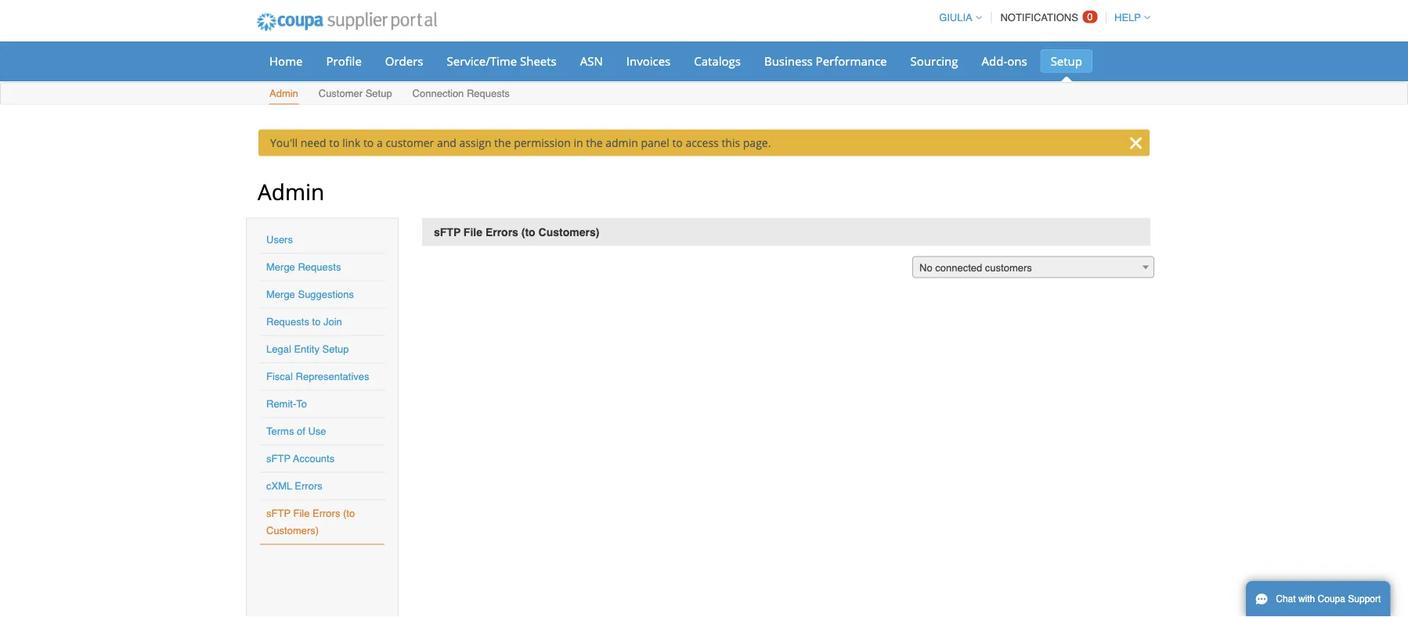 Task type: locate. For each thing, give the bounding box(es) containing it.
0
[[1087, 11, 1093, 23]]

merge down merge requests link
[[266, 289, 295, 301]]

1 vertical spatial sftp
[[266, 453, 291, 465]]

requests up legal
[[266, 316, 309, 328]]

0 horizontal spatial the
[[494, 135, 511, 150]]

to right panel
[[672, 135, 683, 150]]

1 vertical spatial customers)
[[266, 526, 319, 537]]

setup right customer
[[366, 88, 392, 99]]

merge suggestions
[[266, 289, 354, 301]]

merge down users 'link'
[[266, 262, 295, 273]]

add-
[[982, 53, 1007, 69]]

1 horizontal spatial setup
[[366, 88, 392, 99]]

setup
[[1051, 53, 1082, 69], [366, 88, 392, 99], [322, 344, 349, 356]]

performance
[[816, 53, 887, 69]]

1 horizontal spatial (to
[[521, 226, 535, 238]]

0 horizontal spatial (to
[[343, 508, 355, 520]]

asn
[[580, 53, 603, 69]]

link
[[342, 135, 361, 150]]

you'll
[[270, 135, 298, 150]]

(to inside sftp file errors (to customers)
[[343, 508, 355, 520]]

chat
[[1276, 594, 1296, 605]]

1 vertical spatial (to
[[343, 508, 355, 520]]

legal
[[266, 344, 291, 356]]

merge requests
[[266, 262, 341, 273]]

0 vertical spatial customers)
[[539, 226, 599, 238]]

requests inside connection requests 'link'
[[467, 88, 510, 99]]

invoices link
[[616, 49, 681, 73]]

customers)
[[539, 226, 599, 238], [266, 526, 319, 537]]

0 vertical spatial merge
[[266, 262, 295, 273]]

to
[[329, 135, 340, 150], [363, 135, 374, 150], [672, 135, 683, 150], [312, 316, 321, 328]]

fiscal
[[266, 371, 293, 383]]

requests for merge requests
[[298, 262, 341, 273]]

1 horizontal spatial sftp file errors (to customers)
[[434, 226, 599, 238]]

sftp accounts link
[[266, 453, 335, 465]]

2 merge from the top
[[266, 289, 295, 301]]

the right in
[[586, 135, 603, 150]]

sftp accounts
[[266, 453, 335, 465]]

profile
[[326, 53, 362, 69]]

connection requests link
[[412, 84, 511, 105]]

admin down home link
[[269, 88, 298, 99]]

1 horizontal spatial customers)
[[539, 226, 599, 238]]

page.
[[743, 135, 771, 150]]

sourcing
[[911, 53, 958, 69]]

merge
[[266, 262, 295, 273], [266, 289, 295, 301]]

1 vertical spatial setup
[[366, 88, 392, 99]]

2 vertical spatial setup
[[322, 344, 349, 356]]

setup down join
[[322, 344, 349, 356]]

fiscal representatives link
[[266, 371, 369, 383]]

coupa supplier portal image
[[246, 2, 448, 42]]

setup down notifications 0
[[1051, 53, 1082, 69]]

sftp file errors (to customers) link
[[266, 508, 355, 537]]

errors
[[486, 226, 518, 238], [295, 481, 323, 493], [313, 508, 340, 520]]

join
[[323, 316, 342, 328]]

this
[[722, 135, 740, 150]]

requests up 'suggestions'
[[298, 262, 341, 273]]

connection
[[412, 88, 464, 99]]

and
[[437, 135, 457, 150]]

remit-to
[[266, 399, 307, 410]]

1 vertical spatial requests
[[298, 262, 341, 273]]

coupa
[[1318, 594, 1346, 605]]

customer setup link
[[318, 84, 393, 105]]

cxml errors link
[[266, 481, 323, 493]]

support
[[1348, 594, 1381, 605]]

0 vertical spatial admin
[[269, 88, 298, 99]]

the
[[494, 135, 511, 150], [586, 135, 603, 150]]

navigation
[[932, 2, 1151, 33]]

1 vertical spatial sftp file errors (to customers)
[[266, 508, 355, 537]]

2 horizontal spatial setup
[[1051, 53, 1082, 69]]

admin inside 'admin' "link"
[[269, 88, 298, 99]]

users
[[266, 234, 293, 246]]

legal entity setup
[[266, 344, 349, 356]]

0 vertical spatial requests
[[467, 88, 510, 99]]

admin
[[269, 88, 298, 99], [258, 177, 324, 206]]

1 horizontal spatial the
[[586, 135, 603, 150]]

sftp
[[434, 226, 461, 238], [266, 453, 291, 465], [266, 508, 291, 520]]

1 horizontal spatial file
[[464, 226, 482, 238]]

use
[[308, 426, 326, 438]]

0 vertical spatial (to
[[521, 226, 535, 238]]

sftp file errors (to customers)
[[434, 226, 599, 238], [266, 508, 355, 537]]

orders link
[[375, 49, 434, 73]]

sourcing link
[[900, 49, 968, 73]]

admin
[[606, 135, 638, 150]]

the right assign
[[494, 135, 511, 150]]

file
[[464, 226, 482, 238], [293, 508, 310, 520]]

0 horizontal spatial file
[[293, 508, 310, 520]]

customers) inside sftp file errors (to customers)
[[266, 526, 319, 537]]

0 vertical spatial errors
[[486, 226, 518, 238]]

requests
[[467, 88, 510, 99], [298, 262, 341, 273], [266, 316, 309, 328]]

2 vertical spatial sftp
[[266, 508, 291, 520]]

admin link
[[269, 84, 299, 105]]

home
[[269, 53, 303, 69]]

0 vertical spatial file
[[464, 226, 482, 238]]

1 merge from the top
[[266, 262, 295, 273]]

customers
[[985, 262, 1032, 274]]

admin down you'll
[[258, 177, 324, 206]]

connection requests
[[412, 88, 510, 99]]

customer
[[386, 135, 434, 150]]

to left join
[[312, 316, 321, 328]]

0 horizontal spatial customers)
[[266, 526, 319, 537]]

chat with coupa support
[[1276, 594, 1381, 605]]

assign
[[459, 135, 491, 150]]

requests down service/time
[[467, 88, 510, 99]]

(to
[[521, 226, 535, 238], [343, 508, 355, 520]]

1 vertical spatial file
[[293, 508, 310, 520]]

setup link
[[1041, 49, 1093, 73]]

merge for merge requests
[[266, 262, 295, 273]]

1 vertical spatial merge
[[266, 289, 295, 301]]

permission
[[514, 135, 571, 150]]

navigation containing notifications 0
[[932, 2, 1151, 33]]

errors inside sftp file errors (to customers)
[[313, 508, 340, 520]]

2 vertical spatial errors
[[313, 508, 340, 520]]

help link
[[1108, 12, 1151, 23]]

customer setup
[[319, 88, 392, 99]]



Task type: describe. For each thing, give the bounding box(es) containing it.
0 horizontal spatial setup
[[322, 344, 349, 356]]

with
[[1299, 594, 1315, 605]]

ons
[[1007, 53, 1027, 69]]

sftp for sftp accounts link
[[266, 453, 291, 465]]

of
[[297, 426, 305, 438]]

asn link
[[570, 49, 613, 73]]

merge for merge suggestions
[[266, 289, 295, 301]]

requests to join
[[266, 316, 342, 328]]

help
[[1115, 12, 1141, 23]]

1 vertical spatial errors
[[295, 481, 323, 493]]

orders
[[385, 53, 423, 69]]

representatives
[[296, 371, 369, 383]]

invoices
[[626, 53, 671, 69]]

requests to join link
[[266, 316, 342, 328]]

notifications 0
[[1000, 11, 1093, 23]]

you'll need to link to a customer and assign the permission in the admin panel to access this page.
[[270, 135, 771, 150]]

file inside sftp file errors (to customers)
[[293, 508, 310, 520]]

in
[[574, 135, 583, 150]]

service/time sheets
[[447, 53, 557, 69]]

1 the from the left
[[494, 135, 511, 150]]

business
[[764, 53, 813, 69]]

chat with coupa support button
[[1246, 582, 1390, 618]]

requests for connection requests
[[467, 88, 510, 99]]

notifications
[[1000, 12, 1078, 23]]

sftp for sftp file errors (to customers) link
[[266, 508, 291, 520]]

No connected customers text field
[[913, 257, 1154, 279]]

giulia
[[939, 12, 973, 23]]

2 the from the left
[[586, 135, 603, 150]]

entity
[[294, 344, 320, 356]]

remit-
[[266, 399, 296, 410]]

catalogs
[[694, 53, 741, 69]]

cxml
[[266, 481, 292, 493]]

giulia link
[[932, 12, 982, 23]]

0 vertical spatial sftp file errors (to customers)
[[434, 226, 599, 238]]

terms of use link
[[266, 426, 326, 438]]

0 vertical spatial sftp
[[434, 226, 461, 238]]

sheets
[[520, 53, 557, 69]]

merge suggestions link
[[266, 289, 354, 301]]

add-ons link
[[972, 49, 1037, 73]]

customer
[[319, 88, 363, 99]]

legal entity setup link
[[266, 344, 349, 356]]

terms of use
[[266, 426, 326, 438]]

no connected customers
[[920, 262, 1032, 274]]

service/time
[[447, 53, 517, 69]]

profile link
[[316, 49, 372, 73]]

need
[[301, 135, 326, 150]]

remit-to link
[[266, 399, 307, 410]]

0 horizontal spatial sftp file errors (to customers)
[[266, 508, 355, 537]]

2 vertical spatial requests
[[266, 316, 309, 328]]

merge requests link
[[266, 262, 341, 273]]

cxml errors
[[266, 481, 323, 493]]

home link
[[259, 49, 313, 73]]

to left link
[[329, 135, 340, 150]]

connected
[[935, 262, 982, 274]]

a
[[377, 135, 383, 150]]

0 vertical spatial setup
[[1051, 53, 1082, 69]]

fiscal representatives
[[266, 371, 369, 383]]

accounts
[[293, 453, 335, 465]]

no
[[920, 262, 933, 274]]

1 vertical spatial admin
[[258, 177, 324, 206]]

to
[[296, 399, 307, 410]]

panel
[[641, 135, 669, 150]]

No connected customers field
[[912, 257, 1154, 279]]

terms
[[266, 426, 294, 438]]

catalogs link
[[684, 49, 751, 73]]

service/time sheets link
[[437, 49, 567, 73]]

access
[[686, 135, 719, 150]]

business performance link
[[754, 49, 897, 73]]

to left a
[[363, 135, 374, 150]]

business performance
[[764, 53, 887, 69]]

suggestions
[[298, 289, 354, 301]]

users link
[[266, 234, 293, 246]]

add-ons
[[982, 53, 1027, 69]]



Task type: vqa. For each thing, say whether or not it's contained in the screenshot.
Customer Setup
yes



